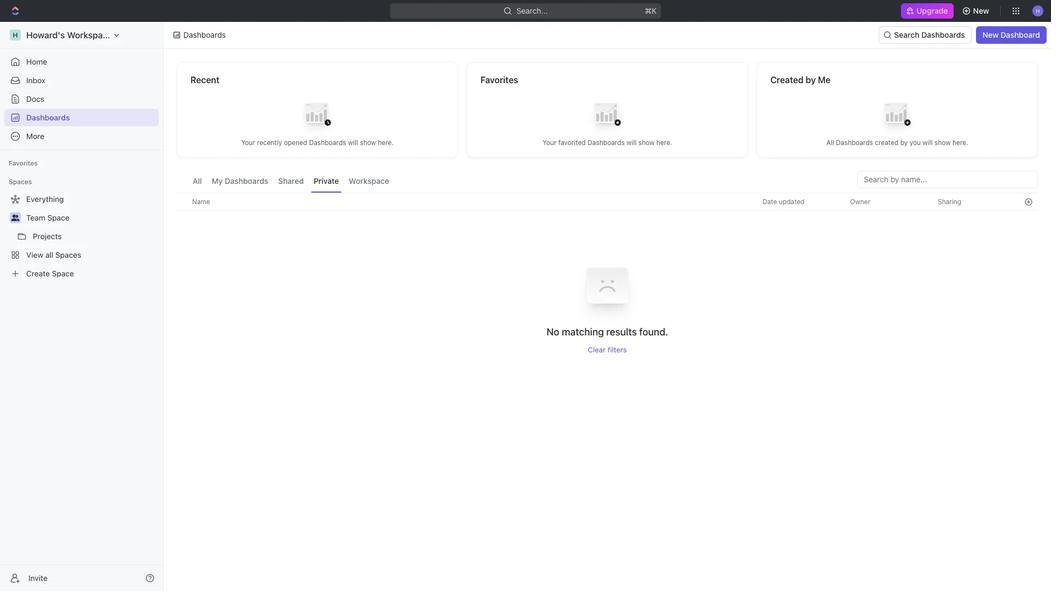 Task type: describe. For each thing, give the bounding box(es) containing it.
no recent dashboards image
[[296, 94, 340, 138]]

created
[[771, 75, 804, 85]]

matching
[[562, 326, 604, 338]]

new button
[[958, 2, 996, 20]]

h inside howard's workspace, , element
[[13, 31, 18, 39]]

upgrade
[[917, 6, 949, 15]]

create space
[[26, 269, 74, 278]]

h button
[[1030, 2, 1047, 20]]

Search by name... text field
[[864, 171, 1032, 188]]

inbox link
[[4, 72, 159, 89]]

3 will from the left
[[923, 139, 933, 147]]

favorites button
[[4, 157, 42, 170]]

all for all
[[193, 177, 202, 186]]

1 here. from the left
[[378, 139, 394, 147]]

⌘k
[[645, 6, 657, 15]]

view all spaces link
[[4, 246, 157, 264]]

team space link
[[26, 209, 157, 227]]

more button
[[4, 128, 159, 145]]

private button
[[311, 171, 342, 193]]

my
[[212, 177, 223, 186]]

opened
[[284, 139, 307, 147]]

dashboards down no recent dashboards image
[[309, 139, 346, 147]]

new for new
[[974, 6, 990, 15]]

filters
[[608, 345, 627, 354]]

howard's workspace, , element
[[10, 30, 21, 41]]

all dashboards created by you will show here.
[[827, 139, 969, 147]]

you
[[910, 139, 921, 147]]

your for recent
[[241, 139, 255, 147]]

0 vertical spatial by
[[806, 75, 816, 85]]

your recently opened dashboards will show here.
[[241, 139, 394, 147]]

sharing
[[938, 198, 962, 206]]

your for favorites
[[543, 139, 557, 147]]

dashboard
[[1001, 30, 1041, 39]]

dashboards up recent
[[184, 30, 226, 39]]

date updated button
[[756, 193, 812, 210]]

new dashboard button
[[977, 26, 1047, 44]]

search...
[[517, 6, 548, 15]]

create
[[26, 269, 50, 278]]

create space link
[[4, 265, 157, 283]]

tab list containing all
[[190, 171, 392, 193]]

new for new dashboard
[[983, 30, 999, 39]]

no matching results found. table
[[177, 193, 1039, 354]]

home
[[26, 57, 47, 66]]

date
[[763, 198, 778, 206]]

clear
[[588, 345, 606, 354]]

all for all dashboards created by you will show here.
[[827, 139, 835, 147]]

shared button
[[276, 171, 307, 193]]

1 will from the left
[[348, 139, 358, 147]]

private
[[314, 177, 339, 186]]

space for create space
[[52, 269, 74, 278]]

3 show from the left
[[935, 139, 951, 147]]

favorited
[[559, 139, 586, 147]]

my dashboards button
[[209, 171, 271, 193]]

clear filters button
[[588, 345, 627, 354]]

home link
[[4, 53, 159, 71]]

dashboards link
[[4, 109, 159, 127]]

everything
[[26, 195, 64, 204]]

view
[[26, 251, 43, 260]]

docs link
[[4, 90, 159, 108]]

favorites inside button
[[9, 159, 38, 167]]

team
[[26, 213, 45, 222]]

invite
[[28, 574, 48, 583]]

search dashboards
[[895, 30, 966, 39]]

search
[[895, 30, 920, 39]]

2 will from the left
[[627, 139, 637, 147]]

all button
[[190, 171, 205, 193]]

all
[[45, 251, 53, 260]]

name
[[192, 198, 210, 206]]

no matching results found. row
[[177, 253, 1039, 354]]

team space
[[26, 213, 69, 222]]

1 vertical spatial spaces
[[55, 251, 81, 260]]



Task type: vqa. For each thing, say whether or not it's contained in the screenshot.
'Gantt' in the Gantt 'link'
no



Task type: locate. For each thing, give the bounding box(es) containing it.
1 your from the left
[[241, 139, 255, 147]]

1 vertical spatial new
[[983, 30, 999, 39]]

1 vertical spatial h
[[13, 31, 18, 39]]

owner
[[851, 198, 871, 206]]

row containing name
[[177, 193, 1039, 211]]

date updated
[[763, 198, 805, 206]]

will down the no favorited dashboards image
[[627, 139, 637, 147]]

all
[[827, 139, 835, 147], [193, 177, 202, 186]]

projects
[[33, 232, 62, 241]]

user group image
[[11, 215, 19, 221]]

2 horizontal spatial show
[[935, 139, 951, 147]]

no data image
[[575, 253, 641, 326]]

shared
[[278, 177, 304, 186]]

1 horizontal spatial workspace
[[349, 177, 389, 186]]

1 vertical spatial all
[[193, 177, 202, 186]]

favorites
[[481, 75, 519, 85], [9, 159, 38, 167]]

projects link
[[33, 228, 157, 245]]

everything link
[[4, 191, 157, 208]]

created
[[875, 139, 899, 147]]

view all spaces
[[26, 251, 81, 260]]

results
[[607, 326, 637, 338]]

workspace up home link
[[67, 30, 113, 40]]

1 horizontal spatial favorites
[[481, 75, 519, 85]]

more
[[26, 132, 44, 141]]

howard's
[[26, 30, 65, 40]]

2 horizontal spatial here.
[[953, 139, 969, 147]]

dashboards inside 'link'
[[26, 113, 70, 122]]

0 vertical spatial space
[[47, 213, 69, 222]]

1 horizontal spatial your
[[543, 139, 557, 147]]

1 horizontal spatial by
[[901, 139, 908, 147]]

dashboards down upgrade
[[922, 30, 966, 39]]

will up workspace button
[[348, 139, 358, 147]]

1 horizontal spatial will
[[627, 139, 637, 147]]

howard's workspace
[[26, 30, 113, 40]]

by left me
[[806, 75, 816, 85]]

your
[[241, 139, 255, 147], [543, 139, 557, 147]]

inbox
[[26, 76, 45, 85]]

1 vertical spatial favorites
[[9, 159, 38, 167]]

0 horizontal spatial all
[[193, 177, 202, 186]]

created by me
[[771, 75, 831, 85]]

1 show from the left
[[360, 139, 376, 147]]

space down "view all spaces"
[[52, 269, 74, 278]]

will
[[348, 139, 358, 147], [627, 139, 637, 147], [923, 139, 933, 147]]

0 horizontal spatial will
[[348, 139, 358, 147]]

my dashboards
[[212, 177, 268, 186]]

tree
[[4, 191, 159, 283]]

1 vertical spatial by
[[901, 139, 908, 147]]

docs
[[26, 94, 44, 104]]

your left favorited
[[543, 139, 557, 147]]

0 horizontal spatial spaces
[[9, 178, 32, 186]]

here.
[[378, 139, 394, 147], [657, 139, 673, 147], [953, 139, 969, 147]]

0 horizontal spatial h
[[13, 31, 18, 39]]

new dashboard
[[983, 30, 1041, 39]]

0 horizontal spatial by
[[806, 75, 816, 85]]

1 horizontal spatial all
[[827, 139, 835, 147]]

0 horizontal spatial show
[[360, 139, 376, 147]]

tree containing everything
[[4, 191, 159, 283]]

h
[[1037, 8, 1041, 14], [13, 31, 18, 39]]

new up new dashboard
[[974, 6, 990, 15]]

no matching results found.
[[547, 326, 669, 338]]

1 horizontal spatial show
[[639, 139, 655, 147]]

0 vertical spatial h
[[1037, 8, 1041, 14]]

2 here. from the left
[[657, 139, 673, 147]]

dashboards up more
[[26, 113, 70, 122]]

h up dashboard
[[1037, 8, 1041, 14]]

1 horizontal spatial here.
[[657, 139, 673, 147]]

no
[[547, 326, 560, 338]]

new down new button
[[983, 30, 999, 39]]

tree inside sidebar navigation
[[4, 191, 159, 283]]

space
[[47, 213, 69, 222], [52, 269, 74, 278]]

0 horizontal spatial your
[[241, 139, 255, 147]]

no created by me dashboards image
[[876, 94, 920, 138]]

2 horizontal spatial will
[[923, 139, 933, 147]]

0 vertical spatial spaces
[[9, 178, 32, 186]]

h left howard's
[[13, 31, 18, 39]]

dashboards down the no favorited dashboards image
[[588, 139, 625, 147]]

0 vertical spatial workspace
[[67, 30, 113, 40]]

sidebar navigation
[[0, 22, 166, 592]]

0 vertical spatial favorites
[[481, 75, 519, 85]]

space for team space
[[47, 213, 69, 222]]

workspace right private on the left of the page
[[349, 177, 389, 186]]

no favorited dashboards image
[[586, 94, 630, 138]]

clear filters
[[588, 345, 627, 354]]

spaces right all
[[55, 251, 81, 260]]

0 horizontal spatial favorites
[[9, 159, 38, 167]]

workspace inside button
[[349, 177, 389, 186]]

1 vertical spatial workspace
[[349, 177, 389, 186]]

workspace inside sidebar navigation
[[67, 30, 113, 40]]

me
[[818, 75, 831, 85]]

0 horizontal spatial workspace
[[67, 30, 113, 40]]

dashboards left created
[[836, 139, 874, 147]]

new inside button
[[974, 6, 990, 15]]

row
[[177, 193, 1039, 211]]

upgrade link
[[902, 3, 954, 19]]

by left you
[[901, 139, 908, 147]]

1 horizontal spatial spaces
[[55, 251, 81, 260]]

space up projects
[[47, 213, 69, 222]]

1 horizontal spatial h
[[1037, 8, 1041, 14]]

spaces down favorites button
[[9, 178, 32, 186]]

search dashboards button
[[879, 26, 972, 44]]

spaces
[[9, 178, 32, 186], [55, 251, 81, 260]]

workspace
[[67, 30, 113, 40], [349, 177, 389, 186]]

recently
[[257, 139, 282, 147]]

all inside button
[[193, 177, 202, 186]]

0 vertical spatial new
[[974, 6, 990, 15]]

dashboards right my
[[225, 177, 268, 186]]

2 your from the left
[[543, 139, 557, 147]]

your left the "recently"
[[241, 139, 255, 147]]

1 vertical spatial space
[[52, 269, 74, 278]]

h inside h dropdown button
[[1037, 8, 1041, 14]]

new inside 'button'
[[983, 30, 999, 39]]

dashboards
[[184, 30, 226, 39], [922, 30, 966, 39], [26, 113, 70, 122], [309, 139, 346, 147], [588, 139, 625, 147], [836, 139, 874, 147], [225, 177, 268, 186]]

will right you
[[923, 139, 933, 147]]

tab list
[[190, 171, 392, 193]]

found.
[[640, 326, 669, 338]]

by
[[806, 75, 816, 85], [901, 139, 908, 147]]

3 here. from the left
[[953, 139, 969, 147]]

0 vertical spatial all
[[827, 139, 835, 147]]

recent
[[191, 75, 220, 85]]

updated
[[779, 198, 805, 206]]

workspace button
[[346, 171, 392, 193]]

2 show from the left
[[639, 139, 655, 147]]

0 horizontal spatial here.
[[378, 139, 394, 147]]

show
[[360, 139, 376, 147], [639, 139, 655, 147], [935, 139, 951, 147]]

your favorited dashboards will show here.
[[543, 139, 673, 147]]

new
[[974, 6, 990, 15], [983, 30, 999, 39]]



